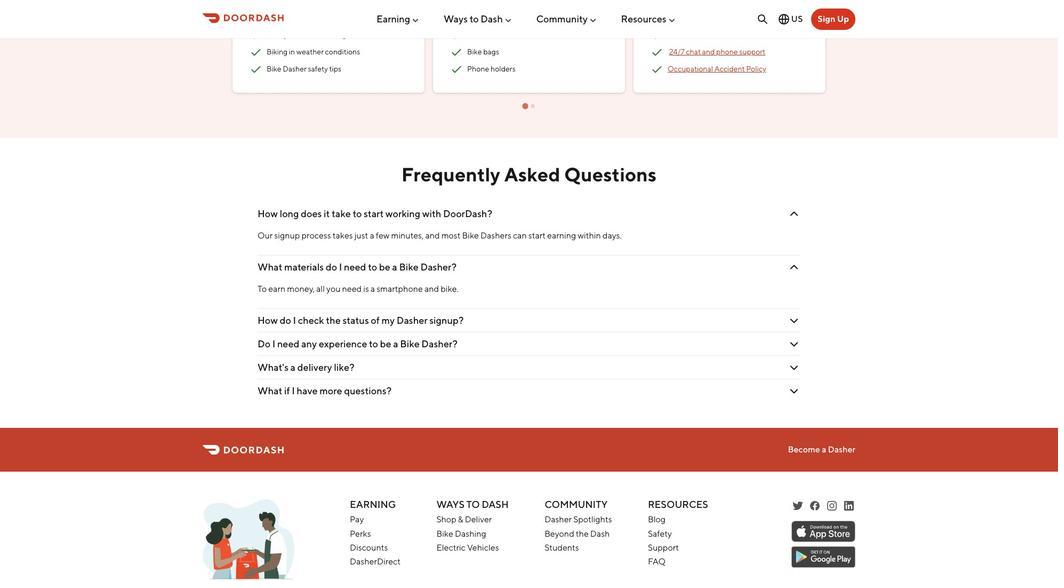 Task type: locate. For each thing, give the bounding box(es) containing it.
&
[[458, 515, 464, 525]]

2 what from the top
[[258, 385, 282, 397]]

tips to learn about:
[[250, 0, 406, 18]]

start up 'few'
[[364, 208, 384, 219]]

what up "earn"
[[258, 262, 282, 273]]

to left learn
[[250, 10, 257, 18]]

facebook image
[[809, 500, 822, 513]]

1 vertical spatial with
[[423, 208, 442, 219]]

how
[[258, 208, 278, 219], [258, 315, 278, 326]]

i
[[339, 262, 342, 273], [293, 315, 296, 326], [273, 338, 276, 350], [292, 385, 295, 397]]

bike.
[[441, 284, 459, 294]]

earning
[[548, 231, 576, 241]]

with inside know before you go region
[[289, 31, 303, 39]]

check mark image down learn
[[250, 29, 263, 41]]

the inside community dasher spotlights beyond the dash students
[[576, 529, 589, 539]]

0 vertical spatial the
[[587, 0, 598, 7]]

resources inside 'link'
[[621, 13, 667, 24]]

be down my
[[380, 338, 392, 350]]

to down the of
[[369, 338, 378, 350]]

signup
[[274, 231, 300, 241]]

ways to dash link
[[444, 9, 513, 29]]

bags
[[484, 48, 499, 56]]

bike dasher safety tips
[[267, 65, 342, 73]]

become a dasher link
[[788, 445, 856, 455]]

electric vehicles link
[[437, 543, 499, 553]]

0 vertical spatial start
[[364, 208, 384, 219]]

deliver
[[465, 515, 492, 525]]

safety up biking
[[267, 31, 288, 39]]

1 vertical spatial dash
[[482, 499, 509, 510]]

dash inside community dasher spotlights beyond the dash students
[[591, 529, 610, 539]]

0 vertical spatial what
[[258, 262, 282, 273]]

earning inside "link"
[[377, 13, 411, 24]]

0 vertical spatial dasher?
[[421, 262, 457, 273]]

a right become
[[822, 445, 827, 455]]

chevron down image
[[788, 207, 801, 220], [788, 261, 801, 274], [788, 314, 801, 327], [788, 338, 801, 350], [788, 361, 801, 374], [788, 385, 801, 397]]

dash up deliver
[[482, 499, 509, 510]]

ways up shop
[[437, 499, 465, 510]]

1 vertical spatial resources
[[648, 499, 709, 510]]

6 chevron down image from the top
[[788, 385, 801, 397]]

1 vertical spatial do
[[280, 315, 291, 326]]

is
[[364, 284, 369, 294]]

most
[[442, 231, 461, 241]]

1 vertical spatial dasher?
[[422, 338, 458, 350]]

tips
[[394, 0, 406, 7], [330, 65, 342, 73]]

dash for ways to dash
[[481, 13, 503, 24]]

1 horizontal spatial safety
[[648, 529, 672, 539]]

1 vertical spatial tips
[[330, 65, 342, 73]]

1 vertical spatial the
[[326, 315, 341, 326]]

1 vertical spatial what
[[258, 385, 282, 397]]

process
[[302, 231, 331, 241]]

how do i check the status of my dasher signup?
[[258, 315, 464, 326]]

0 vertical spatial tips
[[394, 0, 406, 7]]

check mark image for biking in weather conditions
[[250, 46, 263, 59]]

ways for ways to dash
[[444, 13, 468, 24]]

dasher right become
[[828, 445, 856, 455]]

pay link
[[350, 515, 364, 525]]

frequently
[[402, 163, 501, 186]]

chevron down image for what if i have more questions?
[[788, 385, 801, 397]]

dasher? down signup? at left
[[422, 338, 458, 350]]

ways to dash shop & deliver bike dashing electric vehicles
[[437, 499, 509, 553]]

dasherdirect
[[350, 557, 401, 567]]

community
[[537, 13, 588, 24], [545, 499, 608, 510]]

take
[[332, 208, 351, 219]]

1 how from the top
[[258, 208, 278, 219]]

2 vertical spatial the
[[576, 529, 589, 539]]

earning pay perks discounts dasherdirect
[[350, 499, 401, 567]]

blog
[[648, 515, 666, 525]]

be up smartphone
[[379, 262, 391, 273]]

1 vertical spatial be
[[380, 338, 392, 350]]

0 vertical spatial resources
[[621, 13, 667, 24]]

1 vertical spatial earning
[[350, 499, 396, 510]]

0 vertical spatial dash
[[481, 13, 503, 24]]

check
[[298, 315, 324, 326]]

check mark image for safety with bike dashing
[[250, 29, 263, 41]]

1 horizontal spatial start
[[529, 231, 546, 241]]

i up "you"
[[339, 262, 342, 273]]

a
[[370, 231, 374, 241], [392, 262, 397, 273], [371, 284, 375, 294], [393, 338, 398, 350], [291, 362, 296, 373], [822, 445, 827, 455]]

does
[[301, 208, 322, 219]]

need
[[344, 262, 366, 273], [342, 284, 362, 294], [277, 338, 300, 350]]

dash down spotlights
[[591, 529, 610, 539]]

dasher down in
[[283, 65, 307, 73]]

resources
[[621, 13, 667, 24], [648, 499, 709, 510]]

0 vertical spatial be
[[379, 262, 391, 273]]

0 vertical spatial earning
[[377, 13, 411, 24]]

check mark image for bike bags
[[450, 46, 463, 59]]

to earn money, all you need is a smartphone and bike.
[[258, 284, 462, 294]]

check mark image
[[1052, 26, 1059, 39], [450, 29, 463, 41], [852, 29, 865, 41], [651, 46, 664, 59], [450, 63, 463, 76]]

1 chevron down image from the top
[[788, 207, 801, 220]]

doordash?
[[443, 208, 493, 219]]

up
[[838, 14, 850, 24]]

chevron down image for how long does it take to start working with doordash?
[[788, 207, 801, 220]]

phone holders
[[467, 65, 516, 73]]

ways inside the ways to dash shop & deliver bike dashing electric vehicles
[[437, 499, 465, 510]]

24/7 chat and phone support
[[670, 48, 766, 56]]

earning for earning pay perks discounts dasherdirect
[[350, 499, 396, 510]]

0 vertical spatial with
[[289, 31, 303, 39]]

and left more!
[[473, 10, 486, 18]]

you
[[327, 284, 341, 294]]

be for experience
[[380, 338, 392, 350]]

biking in weather conditions
[[267, 48, 360, 56]]

1 vertical spatial ways
[[437, 499, 465, 510]]

need up to earn money, all you need is a smartphone and bike.
[[344, 262, 366, 273]]

tips up earning "link"
[[394, 0, 406, 7]]

dashing
[[455, 529, 487, 539]]

1 horizontal spatial tips
[[394, 0, 406, 7]]

safety link
[[648, 529, 672, 539]]

holders
[[491, 65, 516, 73]]

dash inside the ways to dash shop & deliver bike dashing electric vehicles
[[482, 499, 509, 510]]

resources for resources
[[621, 13, 667, 24]]

start right can
[[529, 231, 546, 241]]

with left bike
[[289, 31, 303, 39]]

4 chevron down image from the top
[[788, 338, 801, 350]]

working
[[386, 208, 421, 219]]

earning inside earning pay perks discounts dasherdirect
[[350, 499, 396, 510]]

resources blog safety support faq
[[648, 499, 709, 567]]

need left any
[[277, 338, 300, 350]]

how left long
[[258, 208, 278, 219]]

tips right safety
[[330, 65, 342, 73]]

a right is
[[371, 284, 375, 294]]

how for how long does it take to start working with doordash?
[[258, 208, 278, 219]]

0 horizontal spatial with
[[289, 31, 303, 39]]

community up dasher spotlights link
[[545, 499, 608, 510]]

1 vertical spatial how
[[258, 315, 278, 326]]

1 vertical spatial community
[[545, 499, 608, 510]]

ways inside ways to dash link
[[444, 13, 468, 24]]

0 horizontal spatial tips
[[330, 65, 342, 73]]

dasher inside know before you go region
[[283, 65, 307, 73]]

how up do
[[258, 315, 278, 326]]

questions
[[565, 163, 657, 186]]

phone
[[717, 48, 738, 56]]

just
[[355, 231, 368, 241]]

the down dasher spotlights link
[[576, 529, 589, 539]]

dasher
[[283, 65, 307, 73], [397, 315, 428, 326], [828, 445, 856, 455], [545, 515, 572, 525]]

weather
[[297, 48, 324, 56]]

discounts link
[[350, 543, 388, 553]]

2 chevron down image from the top
[[788, 261, 801, 274]]

do left check
[[280, 315, 291, 326]]

2 vertical spatial dash
[[591, 529, 610, 539]]

dasher? up bike.
[[421, 262, 457, 273]]

what's
[[258, 362, 289, 373]]

dash
[[481, 13, 503, 24], [482, 499, 509, 510], [591, 529, 610, 539]]

the right like
[[587, 0, 598, 7]]

and inside like the below, and more!
[[473, 10, 486, 18]]

the right check
[[326, 315, 341, 326]]

dasher up beyond at the right bottom of page
[[545, 515, 572, 525]]

5 chevron down image from the top
[[788, 361, 801, 374]]

check mark image left bike bags
[[450, 46, 463, 59]]

the for how do i check the status of my dasher signup?
[[326, 315, 341, 326]]

spotlights
[[574, 515, 612, 525]]

to right take
[[353, 208, 362, 219]]

1 vertical spatial safety
[[648, 529, 672, 539]]

safety down blog
[[648, 529, 672, 539]]

0 vertical spatial how
[[258, 208, 278, 219]]

few
[[376, 231, 390, 241]]

0 vertical spatial safety
[[267, 31, 288, 39]]

have
[[297, 385, 318, 397]]

check mark image left biking
[[250, 46, 263, 59]]

0 vertical spatial ways
[[444, 13, 468, 24]]

with up the our signup process takes just a few minutes, and most bike dashers can start earning within days.
[[423, 208, 442, 219]]

long
[[280, 208, 299, 219]]

to up deliver
[[467, 499, 480, 510]]

need left is
[[342, 284, 362, 294]]

safedash link
[[670, 31, 701, 39]]

doordash for merchants image
[[203, 500, 295, 581]]

safety inside know before you go region
[[267, 31, 288, 39]]

1 what from the top
[[258, 262, 282, 273]]

bike bags
[[467, 48, 501, 56]]

in
[[289, 48, 295, 56]]

do up "you"
[[326, 262, 337, 273]]

globe line image
[[778, 13, 791, 26]]

all
[[316, 284, 325, 294]]

check mark image
[[250, 29, 263, 41], [651, 29, 664, 41], [250, 46, 263, 59], [450, 46, 463, 59], [250, 63, 263, 76], [651, 63, 664, 76]]

a right what's
[[291, 362, 296, 373]]

a up smartphone
[[392, 262, 397, 273]]

community for community dasher spotlights beyond the dash students
[[545, 499, 608, 510]]

safedash
[[670, 31, 701, 39]]

community link
[[537, 9, 598, 29]]

community down like
[[537, 13, 588, 24]]

frequently asked questions
[[402, 163, 657, 186]]

ways up helmets
[[444, 13, 468, 24]]

if
[[284, 385, 290, 397]]

i right do
[[273, 338, 276, 350]]

dash up helmets
[[481, 13, 503, 24]]

check mark image left bike dasher safety tips
[[250, 63, 263, 76]]

instagram link
[[826, 500, 839, 513]]

vehicles
[[467, 543, 499, 553]]

like?
[[334, 362, 355, 373]]

ways
[[444, 13, 468, 24], [437, 499, 465, 510]]

know before you go region
[[228, 0, 1059, 110]]

with
[[289, 31, 303, 39], [423, 208, 442, 219]]

signup?
[[430, 315, 464, 326]]

chevron down image for do i need any experience to be a bike dasher?
[[788, 338, 801, 350]]

chevron down image for what's a delivery like?
[[788, 361, 801, 374]]

0 vertical spatial do
[[326, 262, 337, 273]]

what
[[258, 262, 282, 273], [258, 385, 282, 397]]

0 horizontal spatial safety
[[267, 31, 288, 39]]

0 vertical spatial community
[[537, 13, 588, 24]]

a down my
[[393, 338, 398, 350]]

dasher?
[[421, 262, 457, 273], [422, 338, 458, 350]]

1 vertical spatial need
[[342, 284, 362, 294]]

below,
[[450, 10, 472, 18]]

2 how from the top
[[258, 315, 278, 326]]

community inside community dasher spotlights beyond the dash students
[[545, 499, 608, 510]]

3 chevron down image from the top
[[788, 314, 801, 327]]

resources for resources blog safety support faq
[[648, 499, 709, 510]]

what left if
[[258, 385, 282, 397]]



Task type: describe. For each thing, give the bounding box(es) containing it.
community for community
[[537, 13, 588, 24]]

earn
[[269, 284, 286, 294]]

what for what if i have more questions?
[[258, 385, 282, 397]]

chevron down image for what materials do i need to be a bike dasher?
[[788, 261, 801, 274]]

become a dasher
[[788, 445, 856, 455]]

it
[[324, 208, 330, 219]]

occupational accident policy
[[668, 65, 767, 73]]

2 vertical spatial need
[[277, 338, 300, 350]]

instagram image
[[826, 500, 839, 513]]

resources link
[[621, 9, 676, 29]]

perks
[[350, 529, 371, 539]]

1 vertical spatial start
[[529, 231, 546, 241]]

what materials do i need to be a bike dasher?
[[258, 262, 457, 273]]

dashing
[[320, 31, 347, 39]]

a right 'just'
[[370, 231, 374, 241]]

more!
[[487, 10, 507, 18]]

bike inside the ways to dash shop & deliver bike dashing electric vehicles
[[437, 529, 454, 539]]

materials
[[284, 262, 324, 273]]

status
[[343, 315, 369, 326]]

earning link
[[377, 9, 420, 29]]

questions?
[[344, 385, 392, 397]]

check mark image for bike dasher safety tips
[[250, 63, 263, 76]]

how for how do i check the status of my dasher signup?
[[258, 315, 278, 326]]

dasher spotlights link
[[545, 515, 612, 525]]

1 horizontal spatial do
[[326, 262, 337, 273]]

what's a delivery like?
[[258, 362, 355, 373]]

to up is
[[368, 262, 377, 273]]

minutes,
[[391, 231, 424, 241]]

chevron down image for how do i check the status of my dasher signup?
[[788, 314, 801, 327]]

our
[[258, 231, 273, 241]]

dasher inside community dasher spotlights beyond the dash students
[[545, 515, 572, 525]]

and left most
[[426, 231, 440, 241]]

to inside the ways to dash shop & deliver bike dashing electric vehicles
[[467, 499, 480, 510]]

select a slide to show tab list
[[228, 101, 830, 110]]

i left check
[[293, 315, 296, 326]]

app store image
[[792, 521, 856, 542]]

occupational
[[668, 65, 714, 73]]

do i need any experience to be a bike dasher?
[[258, 338, 458, 350]]

students
[[545, 543, 579, 553]]

accident
[[715, 65, 745, 73]]

google play image
[[792, 547, 856, 568]]

faq
[[648, 557, 666, 567]]

check mark image left safedash
[[651, 29, 664, 41]]

dasher? for do i need any experience to be a bike dasher?
[[422, 338, 458, 350]]

support
[[740, 48, 766, 56]]

ways to dash
[[444, 13, 503, 24]]

shop & deliver link
[[437, 515, 492, 525]]

0 horizontal spatial start
[[364, 208, 384, 219]]

dasher? for what materials do i need to be a bike dasher?
[[421, 262, 457, 273]]

experience
[[319, 338, 367, 350]]

discounts
[[350, 543, 388, 553]]

of
[[371, 315, 380, 326]]

ways for ways to dash shop & deliver bike dashing electric vehicles
[[437, 499, 465, 510]]

twitter link
[[792, 500, 805, 513]]

tips inside "tips to learn about:"
[[394, 0, 406, 7]]

biking
[[267, 48, 288, 56]]

like
[[574, 0, 585, 7]]

asked
[[505, 163, 561, 186]]

like the below, and more!
[[450, 0, 598, 18]]

twitter image
[[792, 500, 805, 513]]

and right chat
[[703, 48, 715, 56]]

us
[[792, 14, 803, 24]]

support link
[[648, 543, 679, 553]]

24/7 chat and phone support link
[[670, 48, 766, 56]]

the for community dasher spotlights beyond the dash students
[[576, 529, 589, 539]]

days.
[[603, 231, 622, 241]]

smartphone
[[377, 284, 423, 294]]

to
[[258, 284, 267, 294]]

to up helmets
[[470, 13, 479, 24]]

to inside "tips to learn about:"
[[250, 10, 257, 18]]

sign
[[818, 14, 836, 24]]

our signup process takes just a few minutes, and most bike dashers can start earning within days.
[[258, 231, 622, 241]]

occupational accident policy link
[[668, 65, 767, 73]]

policy
[[747, 65, 767, 73]]

and left bike.
[[425, 284, 439, 294]]

students link
[[545, 543, 579, 553]]

takes
[[333, 231, 353, 241]]

bike dashing link
[[437, 529, 487, 539]]

0 vertical spatial need
[[344, 262, 366, 273]]

what if i have more questions?
[[258, 385, 392, 397]]

become
[[788, 445, 821, 455]]

check mark image left occupational at right
[[651, 63, 664, 76]]

1 horizontal spatial with
[[423, 208, 442, 219]]

phone
[[467, 65, 490, 73]]

24/7
[[670, 48, 685, 56]]

my
[[382, 315, 395, 326]]

dash for ways to dash shop & deliver bike dashing electric vehicles
[[482, 499, 509, 510]]

faq link
[[648, 557, 666, 567]]

dasher right my
[[397, 315, 428, 326]]

dasherdirect link
[[350, 557, 401, 567]]

0 horizontal spatial do
[[280, 315, 291, 326]]

safety inside resources blog safety support faq
[[648, 529, 672, 539]]

support
[[648, 543, 679, 553]]

electric
[[437, 543, 466, 553]]

more
[[320, 385, 342, 397]]

within
[[578, 231, 601, 241]]

the inside like the below, and more!
[[587, 0, 598, 7]]

shop
[[437, 515, 457, 525]]

money,
[[287, 284, 315, 294]]

conditions
[[325, 48, 360, 56]]

what for what materials do i need to be a bike dasher?
[[258, 262, 282, 273]]

sign up button
[[812, 9, 856, 30]]

how long does it take to start working with doordash?
[[258, 208, 493, 219]]

i right if
[[292, 385, 295, 397]]

earning for earning
[[377, 13, 411, 24]]

be for need
[[379, 262, 391, 273]]

dashers
[[481, 231, 512, 241]]

linkedin image
[[843, 500, 856, 513]]

dasher inside become a dasher link
[[828, 445, 856, 455]]

blog link
[[648, 515, 666, 525]]

learn
[[258, 10, 275, 18]]

perks link
[[350, 529, 371, 539]]

helmets
[[467, 31, 496, 39]]



Task type: vqa. For each thing, say whether or not it's contained in the screenshot.
warming
no



